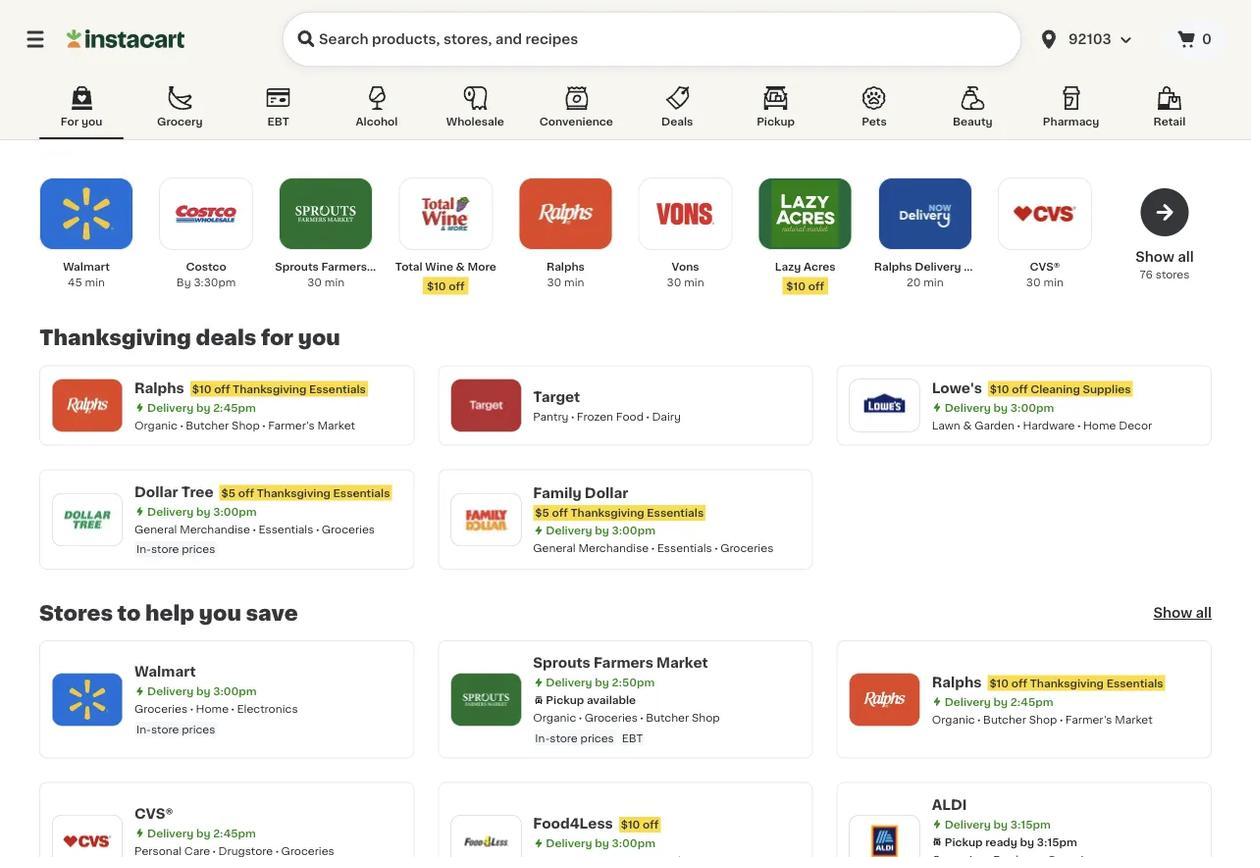 Task type: describe. For each thing, give the bounding box(es) containing it.
pickup button
[[734, 82, 818, 139]]

off inside "lowe's $10 off cleaning supplies"
[[1012, 384, 1028, 395]]

for you button
[[39, 82, 124, 139]]

store for general
[[151, 544, 179, 555]]

45
[[68, 277, 82, 288]]

drugstore
[[218, 846, 273, 857]]

cvs® for cvs®
[[134, 807, 173, 821]]

pickup inside button
[[757, 116, 795, 127]]

personal care drugstore groceries
[[134, 846, 334, 857]]

walmart for walmart 45 min
[[63, 262, 110, 272]]

Search field
[[283, 12, 1022, 67]]

organic groceries butcher shop in-store prices ebt
[[533, 713, 720, 744]]

off inside family dollar $5 off thanksgiving essentials
[[552, 508, 568, 519]]

deals button
[[635, 82, 720, 139]]

groceries inside groceries home electronics in-store prices
[[134, 704, 188, 715]]

0
[[1202, 32, 1212, 46]]

lawn & garden hardware home decor
[[932, 420, 1152, 431]]

aldi logo image
[[860, 816, 911, 858]]

convenience
[[540, 116, 613, 127]]

$10 inside lazy acres $10 off
[[787, 281, 806, 292]]

2:45pm for the bottommost the ralphs logo
[[1011, 697, 1054, 707]]

cvs® image
[[1012, 181, 1079, 247]]

groceries home electronics in-store prices
[[134, 704, 298, 735]]

electronics
[[237, 704, 298, 715]]

thanksgiving inside family dollar $5 off thanksgiving essentials
[[571, 508, 645, 519]]

cleaning
[[1031, 384, 1081, 395]]

dollar tree $5 off thanksgiving essentials
[[134, 485, 390, 499]]

farmers for sprouts farmers market
[[594, 657, 654, 670]]

0 horizontal spatial ralphs logo image
[[62, 380, 113, 431]]

target pantry frozen food dairy
[[533, 390, 681, 422]]

sprouts for sprouts farmers market
[[533, 657, 591, 670]]

0 button
[[1163, 20, 1228, 59]]

$10 for the bottommost the ralphs logo
[[990, 678, 1009, 689]]

by for family dollar logo
[[595, 526, 609, 536]]

garden
[[975, 420, 1015, 431]]

for
[[61, 116, 79, 127]]

delivery for the sprouts farmers market logo
[[546, 678, 592, 689]]

off inside total wine & more $10 off
[[449, 281, 465, 292]]

delivery by 3:00pm for food4less
[[546, 838, 656, 849]]

for
[[261, 328, 294, 348]]

personal
[[134, 846, 182, 857]]

save
[[246, 603, 298, 624]]

lowe's logo image
[[860, 380, 911, 431]]

more
[[468, 262, 497, 272]]

1 92103 button from the left
[[1030, 12, 1163, 67]]

stores
[[1156, 269, 1190, 280]]

pets
[[862, 116, 887, 127]]

by for food4less logo
[[595, 838, 609, 849]]

show for show all
[[1154, 607, 1193, 620]]

lawn
[[932, 420, 961, 431]]

family
[[533, 486, 582, 500]]

show all 76 stores
[[1136, 250, 1194, 280]]

organic for the bottommost the ralphs logo
[[932, 714, 975, 725]]

general merchandise essentials groceries
[[533, 543, 774, 554]]

sprouts for sprouts farmers market 30 min
[[275, 262, 319, 272]]

decor
[[1119, 420, 1152, 431]]

sprouts farmers market logo image
[[461, 675, 512, 726]]

by for cvs® logo
[[196, 828, 211, 839]]

organic for the leftmost the ralphs logo
[[134, 420, 178, 431]]

0 vertical spatial delivery by 2:45pm
[[147, 402, 256, 413]]

delivery for cvs® logo
[[147, 828, 194, 839]]

delivery for the walmart logo
[[147, 687, 194, 697]]

2 vertical spatial delivery by 2:45pm
[[147, 828, 256, 839]]

delivery for dollar tree logo
[[147, 506, 194, 517]]

thanksgiving deals for you
[[39, 328, 340, 348]]

ralphs delivery now image
[[892, 181, 959, 247]]

in- inside groceries home electronics in-store prices
[[136, 724, 151, 735]]

wine
[[425, 262, 453, 272]]

ralphs 30 min
[[547, 262, 585, 288]]

groceries for general merchandise essentials groceries
[[721, 543, 774, 554]]

for you
[[61, 116, 102, 127]]

30 for ralphs 30 min
[[547, 277, 562, 288]]

shop categories tab list
[[39, 82, 1212, 139]]

pickup for sprouts farmers market
[[546, 695, 584, 706]]

farmers for sprouts farmers market 30 min
[[321, 262, 367, 272]]

cvs® 30 min
[[1027, 262, 1064, 288]]

pickup ready by 3:15pm
[[945, 837, 1077, 848]]

in- for general merchandise essentials groceries in-store prices
[[136, 544, 151, 555]]

butcher for the leftmost the ralphs logo
[[186, 420, 229, 431]]

pets button
[[832, 82, 917, 139]]

general for general merchandise essentials groceries
[[533, 543, 576, 554]]

available
[[587, 695, 636, 706]]

costco image
[[173, 181, 240, 247]]

by for lowe's logo
[[994, 402, 1008, 413]]

general merchandise essentials groceries in-store prices
[[134, 524, 375, 555]]

by for the leftmost the ralphs logo
[[196, 402, 211, 413]]

ready
[[986, 837, 1018, 848]]

cvs® for cvs® 30 min
[[1030, 262, 1060, 272]]

grocery button
[[138, 82, 222, 139]]

total wine & more $10 off
[[395, 262, 497, 292]]

beauty button
[[931, 82, 1015, 139]]

20
[[907, 277, 921, 288]]

shop inside the 'organic groceries butcher shop in-store prices ebt'
[[692, 713, 720, 724]]

alcohol button
[[335, 82, 419, 139]]

hardware
[[1023, 420, 1075, 431]]

by for the bottommost the ralphs logo
[[994, 697, 1008, 707]]

delivery for family dollar logo
[[546, 526, 592, 536]]

ebt inside "ebt" button
[[268, 116, 289, 127]]

1 vertical spatial delivery by 2:45pm
[[945, 697, 1054, 707]]

by for the walmart logo
[[196, 687, 211, 697]]

ralphs $10 off thanksgiving essentials for the bottommost the ralphs logo
[[932, 676, 1164, 689]]

now
[[964, 262, 989, 272]]

food
[[616, 411, 644, 422]]

general for general merchandise essentials groceries in-store prices
[[134, 524, 177, 535]]

ebt inside the 'organic groceries butcher shop in-store prices ebt'
[[622, 733, 643, 744]]

wholesale button
[[433, 82, 518, 139]]

groceries for general merchandise essentials groceries in-store prices
[[322, 524, 375, 535]]

vons
[[672, 262, 699, 272]]

$10 for lowe's logo
[[990, 384, 1010, 395]]

home inside groceries home electronics in-store prices
[[196, 704, 229, 715]]

lowe's $10 off cleaning supplies
[[932, 381, 1131, 395]]

1 vertical spatial 3:15pm
[[1037, 837, 1077, 848]]

farmer's for the bottommost the ralphs logo
[[1066, 714, 1113, 725]]

care
[[184, 846, 210, 857]]

pickup available
[[546, 695, 636, 706]]

help
[[145, 603, 194, 624]]

2:50pm
[[612, 678, 655, 689]]

groceries for personal care drugstore groceries
[[281, 846, 334, 857]]

dairy
[[652, 411, 681, 422]]

& inside total wine & more $10 off
[[456, 262, 465, 272]]

costco
[[186, 262, 227, 272]]

3:00pm for family dollar
[[612, 526, 656, 536]]

lazy acres $10 off
[[775, 262, 836, 292]]

essentials inside general merchandise essentials groceries in-store prices
[[259, 524, 313, 535]]

$10 for food4less logo
[[621, 820, 640, 831]]

3:00pm for food4less
[[612, 838, 656, 849]]

2:45pm for cvs® logo
[[213, 828, 256, 839]]

sprouts farmers market image
[[293, 181, 359, 247]]

all for show all
[[1196, 607, 1212, 620]]

2:45pm for the leftmost the ralphs logo
[[213, 402, 256, 413]]

supplies
[[1083, 384, 1131, 395]]

$10 inside total wine & more $10 off
[[427, 281, 446, 292]]



Task type: vqa. For each thing, say whether or not it's contained in the screenshot.
Snowfox
no



Task type: locate. For each thing, give the bounding box(es) containing it.
1 vertical spatial home
[[196, 704, 229, 715]]

0 horizontal spatial farmer's
[[268, 420, 315, 431]]

min for vons 30 min
[[684, 277, 704, 288]]

delivery by 3:00pm
[[945, 402, 1054, 413], [147, 506, 257, 517], [546, 526, 656, 536], [147, 687, 257, 697], [546, 838, 656, 849]]

3:00pm down "lowe's $10 off cleaning supplies"
[[1011, 402, 1054, 413]]

min down vons
[[684, 277, 704, 288]]

2 vertical spatial 2:45pm
[[213, 828, 256, 839]]

2 vertical spatial pickup
[[945, 837, 983, 848]]

grocery
[[157, 116, 203, 127]]

2:45pm
[[213, 402, 256, 413], [1011, 697, 1054, 707], [213, 828, 256, 839]]

groceries inside the 'organic groceries butcher shop in-store prices ebt'
[[585, 713, 638, 724]]

shop
[[232, 420, 260, 431], [692, 713, 720, 724], [1029, 714, 1058, 725]]

in- right dollar tree logo
[[136, 544, 151, 555]]

lazy acres image
[[772, 181, 839, 247]]

ralphs image
[[532, 181, 599, 247]]

1 horizontal spatial sprouts
[[533, 657, 591, 670]]

0 vertical spatial walmart
[[63, 262, 110, 272]]

organic butcher shop farmer's market for the bottommost the ralphs logo
[[932, 714, 1153, 725]]

wholesale
[[446, 116, 504, 127]]

farmers inside sprouts farmers market 30 min
[[321, 262, 367, 272]]

0 vertical spatial you
[[81, 116, 102, 127]]

1 vertical spatial cvs®
[[134, 807, 173, 821]]

30 inside sprouts farmers market 30 min
[[307, 277, 322, 288]]

0 horizontal spatial ralphs $10 off thanksgiving essentials
[[134, 381, 366, 395]]

min inside walmart 45 min
[[85, 277, 105, 288]]

vons 30 min
[[667, 262, 704, 288]]

sprouts up the delivery by 2:50pm
[[533, 657, 591, 670]]

show
[[1136, 250, 1175, 264], [1154, 607, 1193, 620]]

2 horizontal spatial organic
[[932, 714, 975, 725]]

30 inside ralphs 30 min
[[547, 277, 562, 288]]

lazy
[[775, 262, 801, 272]]

0 vertical spatial ebt
[[268, 116, 289, 127]]

1 30 from the left
[[307, 277, 322, 288]]

stores to help you save
[[39, 603, 298, 624]]

home left decor
[[1084, 420, 1116, 431]]

retail
[[1154, 116, 1186, 127]]

thanksgiving inside dollar tree $5 off thanksgiving essentials
[[257, 488, 331, 499]]

1 vertical spatial 2:45pm
[[1011, 697, 1054, 707]]

in- for organic groceries butcher shop in-store prices ebt
[[535, 733, 550, 744]]

convenience button
[[532, 82, 621, 139]]

30 inside vons 30 min
[[667, 277, 682, 288]]

ralphs logo image
[[62, 380, 113, 431], [860, 675, 911, 726]]

deals
[[196, 328, 256, 348]]

1 vertical spatial &
[[963, 420, 972, 431]]

1 horizontal spatial all
[[1196, 607, 1212, 620]]

0 horizontal spatial pickup
[[546, 695, 584, 706]]

market inside sprouts farmers market 30 min
[[370, 262, 409, 272]]

alcohol
[[356, 116, 398, 127]]

0 horizontal spatial farmers
[[321, 262, 367, 272]]

off inside dollar tree $5 off thanksgiving essentials
[[238, 488, 254, 499]]

$5 for dollar tree
[[221, 488, 236, 499]]

organic inside the 'organic groceries butcher shop in-store prices ebt'
[[533, 713, 576, 724]]

2 horizontal spatial shop
[[1029, 714, 1058, 725]]

sprouts down sprouts farmers market image
[[275, 262, 319, 272]]

all inside show all 76 stores
[[1178, 250, 1194, 264]]

min for ralphs 30 min
[[564, 277, 585, 288]]

walmart image
[[53, 181, 120, 247]]

you for thanksgiving deals for you
[[298, 328, 340, 348]]

1 horizontal spatial shop
[[692, 713, 720, 724]]

in-
[[136, 544, 151, 555], [136, 724, 151, 735], [535, 733, 550, 744]]

1 vertical spatial all
[[1196, 607, 1212, 620]]

3:00pm for lowe's
[[1011, 402, 1054, 413]]

dollar inside family dollar $5 off thanksgiving essentials
[[585, 486, 629, 500]]

organic up aldi
[[932, 714, 975, 725]]

0 vertical spatial home
[[1084, 420, 1116, 431]]

farmers
[[321, 262, 367, 272], [594, 657, 654, 670]]

cvs® inside cvs® 30 min
[[1030, 262, 1060, 272]]

walmart for walmart
[[134, 665, 196, 679]]

76
[[1140, 269, 1153, 280]]

delivery for food4less logo
[[546, 838, 592, 849]]

show inside show all 76 stores
[[1136, 250, 1175, 264]]

in- inside the 'organic groceries butcher shop in-store prices ebt'
[[535, 733, 550, 744]]

min
[[85, 277, 105, 288], [325, 277, 345, 288], [564, 277, 585, 288], [684, 277, 704, 288], [924, 277, 944, 288], [1044, 277, 1064, 288]]

0 horizontal spatial organic
[[134, 420, 178, 431]]

in- inside general merchandise essentials groceries in-store prices
[[136, 544, 151, 555]]

pharmacy button
[[1029, 82, 1114, 139]]

delivery by 3:00pm down family dollar $5 off thanksgiving essentials
[[546, 526, 656, 536]]

sprouts farmers market 30 min
[[275, 262, 409, 288]]

1 horizontal spatial butcher
[[646, 713, 689, 724]]

0 vertical spatial merchandise
[[180, 524, 250, 535]]

pickup up lazy acres image
[[757, 116, 795, 127]]

0 vertical spatial pickup
[[757, 116, 795, 127]]

delivery by 2:50pm
[[546, 678, 655, 689]]

0 vertical spatial ralphs logo image
[[62, 380, 113, 431]]

all inside popup button
[[1196, 607, 1212, 620]]

1 vertical spatial you
[[298, 328, 340, 348]]

cvs® down cvs® image
[[1030, 262, 1060, 272]]

0 horizontal spatial organic butcher shop farmer's market
[[134, 420, 355, 431]]

0 horizontal spatial merchandise
[[180, 524, 250, 535]]

essentials inside family dollar $5 off thanksgiving essentials
[[647, 508, 704, 519]]

in- down "pickup available"
[[535, 733, 550, 744]]

family dollar logo image
[[461, 494, 512, 545]]

delivery by 3:00pm down 'tree'
[[147, 506, 257, 517]]

1 horizontal spatial general
[[533, 543, 576, 554]]

1 vertical spatial $5
[[535, 508, 549, 519]]

target logo image
[[461, 380, 512, 431]]

dollar right family
[[585, 486, 629, 500]]

store right the walmart logo
[[151, 724, 179, 735]]

1 vertical spatial sprouts
[[533, 657, 591, 670]]

store down "pickup available"
[[550, 733, 578, 744]]

delivery by 3:15pm
[[945, 820, 1051, 830]]

frozen
[[577, 411, 613, 422]]

aldi
[[932, 798, 967, 812]]

farmer's
[[268, 420, 315, 431], [1066, 714, 1113, 725]]

shop for the leftmost the ralphs logo
[[232, 420, 260, 431]]

3:15pm
[[1011, 820, 1051, 830], [1037, 837, 1077, 848]]

0 horizontal spatial &
[[456, 262, 465, 272]]

butcher for the bottommost the ralphs logo
[[984, 714, 1027, 725]]

min down cvs® image
[[1044, 277, 1064, 288]]

food4less
[[533, 817, 613, 831]]

groceries
[[322, 524, 375, 535], [721, 543, 774, 554], [134, 704, 188, 715], [585, 713, 638, 724], [281, 846, 334, 857]]

30 down cvs® image
[[1027, 277, 1041, 288]]

home left electronics
[[196, 704, 229, 715]]

shop for the bottommost the ralphs logo
[[1029, 714, 1058, 725]]

merchandise down family dollar $5 off thanksgiving essentials
[[579, 543, 649, 554]]

delivery for the bottommost the ralphs logo
[[945, 697, 991, 707]]

1 horizontal spatial cvs®
[[1030, 262, 1060, 272]]

min inside vons 30 min
[[684, 277, 704, 288]]

$5 right 'tree'
[[221, 488, 236, 499]]

off inside the food4less $10 off
[[643, 820, 659, 831]]

sprouts
[[275, 262, 319, 272], [533, 657, 591, 670]]

farmers up 2:50pm
[[594, 657, 654, 670]]

0 vertical spatial $5
[[221, 488, 236, 499]]

by for the sprouts farmers market logo
[[595, 678, 609, 689]]

vons image
[[652, 181, 719, 247]]

1 horizontal spatial you
[[199, 603, 241, 624]]

3:30pm
[[194, 277, 236, 288]]

3 30 from the left
[[667, 277, 682, 288]]

0 vertical spatial show
[[1136, 250, 1175, 264]]

walmart logo image
[[62, 675, 113, 726]]

walmart up 45
[[63, 262, 110, 272]]

delivery by 2:45pm
[[147, 402, 256, 413], [945, 697, 1054, 707], [147, 828, 256, 839]]

organic down thanksgiving deals for you at top
[[134, 420, 178, 431]]

pantry
[[533, 411, 569, 422]]

0 vertical spatial 3:15pm
[[1011, 820, 1051, 830]]

delivery by 3:00pm up groceries home electronics in-store prices
[[147, 687, 257, 697]]

delivery inside ralphs delivery now 20 min
[[915, 262, 962, 272]]

1 horizontal spatial $5
[[535, 508, 549, 519]]

0 horizontal spatial dollar
[[134, 485, 178, 499]]

4 min from the left
[[684, 277, 704, 288]]

ralphs delivery now 20 min
[[874, 262, 989, 288]]

prices inside groceries home electronics in-store prices
[[182, 724, 215, 735]]

by for aldi logo
[[994, 820, 1008, 830]]

sprouts farmers market
[[533, 657, 708, 670]]

1 vertical spatial merchandise
[[579, 543, 649, 554]]

organic
[[134, 420, 178, 431], [533, 713, 576, 724], [932, 714, 975, 725]]

general right dollar tree logo
[[134, 524, 177, 535]]

0 vertical spatial all
[[1178, 250, 1194, 264]]

ralphs $10 off thanksgiving essentials
[[134, 381, 366, 395], [932, 676, 1164, 689]]

total
[[395, 262, 423, 272]]

organic butcher shop farmer's market for the leftmost the ralphs logo
[[134, 420, 355, 431]]

merchandise for general merchandise essentials groceries in-store prices
[[180, 524, 250, 535]]

0 horizontal spatial general
[[134, 524, 177, 535]]

1 vertical spatial farmer's
[[1066, 714, 1113, 725]]

3:15pm up pickup ready by 3:15pm
[[1011, 820, 1051, 830]]

pickup down the delivery by 2:50pm
[[546, 695, 584, 706]]

min right '20'
[[924, 277, 944, 288]]

2 horizontal spatial butcher
[[984, 714, 1027, 725]]

5 min from the left
[[924, 277, 944, 288]]

min down sprouts farmers market image
[[325, 277, 345, 288]]

total wine & more image
[[413, 181, 479, 247]]

0 horizontal spatial walmart
[[63, 262, 110, 272]]

None search field
[[283, 12, 1022, 67]]

3:00pm up groceries home electronics in-store prices
[[213, 687, 257, 697]]

0 vertical spatial general
[[134, 524, 177, 535]]

2 horizontal spatial you
[[298, 328, 340, 348]]

min down the ralphs image
[[564, 277, 585, 288]]

pickup
[[757, 116, 795, 127], [546, 695, 584, 706], [945, 837, 983, 848]]

$5 inside dollar tree $5 off thanksgiving essentials
[[221, 488, 236, 499]]

store inside groceries home electronics in-store prices
[[151, 724, 179, 735]]

1 vertical spatial ebt
[[622, 733, 643, 744]]

beauty
[[953, 116, 993, 127]]

instacart image
[[67, 27, 185, 51]]

retail button
[[1128, 82, 1212, 139]]

store inside general merchandise essentials groceries in-store prices
[[151, 544, 179, 555]]

$5 for family dollar
[[535, 508, 549, 519]]

$10
[[427, 281, 446, 292], [787, 281, 806, 292], [192, 384, 211, 395], [990, 384, 1010, 395], [990, 678, 1009, 689], [621, 820, 640, 831]]

min right 45
[[85, 277, 105, 288]]

1 horizontal spatial ebt
[[622, 733, 643, 744]]

0 horizontal spatial butcher
[[186, 420, 229, 431]]

0 horizontal spatial shop
[[232, 420, 260, 431]]

off
[[449, 281, 465, 292], [808, 281, 824, 292], [214, 384, 230, 395], [1012, 384, 1028, 395], [238, 488, 254, 499], [552, 508, 568, 519], [1012, 678, 1028, 689], [643, 820, 659, 831]]

family dollar $5 off thanksgiving essentials
[[533, 486, 704, 519]]

3:00pm down dollar tree $5 off thanksgiving essentials on the left of the page
[[213, 506, 257, 517]]

merchandise for general merchandise essentials groceries
[[579, 543, 649, 554]]

30
[[307, 277, 322, 288], [547, 277, 562, 288], [667, 277, 682, 288], [1027, 277, 1041, 288]]

0 vertical spatial farmers
[[321, 262, 367, 272]]

& right wine on the top left of page
[[456, 262, 465, 272]]

1 horizontal spatial ralphs logo image
[[860, 675, 911, 726]]

general inside general merchandise essentials groceries in-store prices
[[134, 524, 177, 535]]

$10 for the leftmost the ralphs logo
[[192, 384, 211, 395]]

farmer's for the leftmost the ralphs logo
[[268, 420, 315, 431]]

2 horizontal spatial pickup
[[945, 837, 983, 848]]

6 min from the left
[[1044, 277, 1064, 288]]

show for show all 76 stores
[[1136, 250, 1175, 264]]

general down family
[[533, 543, 576, 554]]

show all button
[[1154, 604, 1212, 623]]

deals
[[662, 116, 693, 127]]

3:00pm
[[1011, 402, 1054, 413], [213, 506, 257, 517], [612, 526, 656, 536], [213, 687, 257, 697], [612, 838, 656, 849]]

food4less $10 off
[[533, 817, 659, 831]]

sprouts inside sprouts farmers market 30 min
[[275, 262, 319, 272]]

essentials inside dollar tree $5 off thanksgiving essentials
[[333, 488, 390, 499]]

1 horizontal spatial dollar
[[585, 486, 629, 500]]

1 horizontal spatial ralphs $10 off thanksgiving essentials
[[932, 676, 1164, 689]]

pickup left ready at the right bottom of the page
[[945, 837, 983, 848]]

0 vertical spatial sprouts
[[275, 262, 319, 272]]

$5 inside family dollar $5 off thanksgiving essentials
[[535, 508, 549, 519]]

prices for general
[[182, 544, 215, 555]]

92103
[[1069, 32, 1112, 46]]

delivery by 3:00pm for family dollar
[[546, 526, 656, 536]]

in- right the walmart logo
[[136, 724, 151, 735]]

2 min from the left
[[325, 277, 345, 288]]

thanksgiving
[[39, 328, 191, 348], [233, 384, 307, 395], [257, 488, 331, 499], [571, 508, 645, 519], [1030, 678, 1104, 689]]

tab panel containing thanksgiving deals for you
[[29, 172, 1222, 858]]

1 vertical spatial show
[[1154, 607, 1193, 620]]

1 horizontal spatial merchandise
[[579, 543, 649, 554]]

30 inside cvs® 30 min
[[1027, 277, 1041, 288]]

1 vertical spatial pickup
[[546, 695, 584, 706]]

merchandise inside general merchandise essentials groceries in-store prices
[[180, 524, 250, 535]]

30 for cvs® 30 min
[[1027, 277, 1041, 288]]

30 down vons
[[667, 277, 682, 288]]

show all
[[1154, 607, 1212, 620]]

pickup for aldi
[[945, 837, 983, 848]]

you for stores to help you save
[[199, 603, 241, 624]]

stores
[[39, 603, 113, 624]]

farmers down sprouts farmers market image
[[321, 262, 367, 272]]

costco by 3:30pm
[[176, 262, 236, 288]]

2 vertical spatial you
[[199, 603, 241, 624]]

ebt button
[[236, 82, 321, 139]]

lowe's
[[932, 381, 982, 395]]

ebt
[[268, 116, 289, 127], [622, 733, 643, 744]]

store for organic
[[550, 733, 578, 744]]

you inside button
[[81, 116, 102, 127]]

groceries inside general merchandise essentials groceries in-store prices
[[322, 524, 375, 535]]

1 min from the left
[[85, 277, 105, 288]]

0 horizontal spatial sprouts
[[275, 262, 319, 272]]

dollar tree logo image
[[62, 494, 113, 545]]

3:00pm down the food4less $10 off
[[612, 838, 656, 849]]

30 for vons 30 min
[[667, 277, 682, 288]]

0 horizontal spatial cvs®
[[134, 807, 173, 821]]

all for show all 76 stores
[[1178, 250, 1194, 264]]

walmart 45 min
[[63, 262, 110, 288]]

$10 inside the food4less $10 off
[[621, 820, 640, 831]]

3:00pm up general merchandise essentials groceries at the bottom of the page
[[612, 526, 656, 536]]

1 horizontal spatial home
[[1084, 420, 1116, 431]]

0 vertical spatial &
[[456, 262, 465, 272]]

1 horizontal spatial walmart
[[134, 665, 196, 679]]

min for cvs® 30 min
[[1044, 277, 1064, 288]]

prices
[[182, 544, 215, 555], [182, 724, 215, 735], [581, 733, 614, 744]]

min for walmart 45 min
[[85, 277, 105, 288]]

acres
[[804, 262, 836, 272]]

30 down the ralphs image
[[547, 277, 562, 288]]

tab panel
[[29, 172, 1222, 858]]

1 vertical spatial walmart
[[134, 665, 196, 679]]

store
[[151, 544, 179, 555], [151, 724, 179, 735], [550, 733, 578, 744]]

ralphs
[[547, 262, 585, 272], [874, 262, 913, 272], [134, 381, 184, 395], [932, 676, 982, 689]]

1 horizontal spatial farmers
[[594, 657, 654, 670]]

0 vertical spatial organic butcher shop farmer's market
[[134, 420, 355, 431]]

4 30 from the left
[[1027, 277, 1041, 288]]

&
[[456, 262, 465, 272], [963, 420, 972, 431]]

butcher inside the 'organic groceries butcher shop in-store prices ebt'
[[646, 713, 689, 724]]

min inside ralphs delivery now 20 min
[[924, 277, 944, 288]]

1 horizontal spatial organic
[[533, 713, 576, 724]]

min inside cvs® 30 min
[[1044, 277, 1064, 288]]

show inside show all popup button
[[1154, 607, 1193, 620]]

delivery by 3:00pm for dollar tree
[[147, 506, 257, 517]]

merchandise down 'tree'
[[180, 524, 250, 535]]

ralphs inside ralphs delivery now 20 min
[[874, 262, 913, 272]]

$5 down family
[[535, 508, 549, 519]]

all
[[1178, 250, 1194, 264], [1196, 607, 1212, 620]]

off inside lazy acres $10 off
[[808, 281, 824, 292]]

0 horizontal spatial ebt
[[268, 116, 289, 127]]

& right lawn
[[963, 420, 972, 431]]

0 vertical spatial 2:45pm
[[213, 402, 256, 413]]

1 vertical spatial organic butcher shop farmer's market
[[932, 714, 1153, 725]]

you
[[81, 116, 102, 127], [298, 328, 340, 348], [199, 603, 241, 624]]

$10 inside "lowe's $10 off cleaning supplies"
[[990, 384, 1010, 395]]

food4less logo image
[[461, 816, 512, 858]]

dollar left 'tree'
[[134, 485, 178, 499]]

delivery by 3:00pm down the food4less $10 off
[[546, 838, 656, 849]]

0 vertical spatial ralphs $10 off thanksgiving essentials
[[134, 381, 366, 395]]

0 vertical spatial cvs®
[[1030, 262, 1060, 272]]

delivery for the leftmost the ralphs logo
[[147, 402, 194, 413]]

delivery for lowe's logo
[[945, 402, 991, 413]]

0 horizontal spatial all
[[1178, 250, 1194, 264]]

organic down "pickup available"
[[533, 713, 576, 724]]

delivery by 3:00pm up garden
[[945, 402, 1054, 413]]

0 horizontal spatial home
[[196, 704, 229, 715]]

cvs® up personal
[[134, 807, 173, 821]]

1 horizontal spatial farmer's
[[1066, 714, 1113, 725]]

0 vertical spatial farmer's
[[268, 420, 315, 431]]

prices inside the 'organic groceries butcher shop in-store prices ebt'
[[581, 733, 614, 744]]

1 vertical spatial ralphs $10 off thanksgiving essentials
[[932, 676, 1164, 689]]

prices inside general merchandise essentials groceries in-store prices
[[182, 544, 215, 555]]

1 horizontal spatial organic butcher shop farmer's market
[[932, 714, 1153, 725]]

1 vertical spatial farmers
[[594, 657, 654, 670]]

delivery for aldi logo
[[945, 820, 991, 830]]

cvs® logo image
[[62, 816, 113, 858]]

2 30 from the left
[[547, 277, 562, 288]]

3:15pm right ready at the right bottom of the page
[[1037, 837, 1077, 848]]

delivery
[[915, 262, 962, 272], [147, 402, 194, 413], [945, 402, 991, 413], [147, 506, 194, 517], [546, 526, 592, 536], [546, 678, 592, 689], [147, 687, 194, 697], [945, 697, 991, 707], [945, 820, 991, 830], [147, 828, 194, 839], [546, 838, 592, 849]]

organic butcher shop farmer's market
[[134, 420, 355, 431], [932, 714, 1153, 725]]

1 horizontal spatial pickup
[[757, 116, 795, 127]]

1 vertical spatial ralphs logo image
[[860, 675, 911, 726]]

tree
[[181, 485, 214, 499]]

store up stores to help you save
[[151, 544, 179, 555]]

2 92103 button from the left
[[1038, 12, 1155, 67]]

walmart down stores to help you save
[[134, 665, 196, 679]]

3 min from the left
[[564, 277, 585, 288]]

by
[[176, 277, 191, 288]]

1 vertical spatial general
[[533, 543, 576, 554]]

to
[[117, 603, 141, 624]]

30 down sprouts farmers market image
[[307, 277, 322, 288]]

store inside the 'organic groceries butcher shop in-store prices ebt'
[[550, 733, 578, 744]]

ralphs $10 off thanksgiving essentials for the leftmost the ralphs logo
[[134, 381, 366, 395]]

by for dollar tree logo
[[196, 506, 211, 517]]

0 horizontal spatial you
[[81, 116, 102, 127]]

0 horizontal spatial $5
[[221, 488, 236, 499]]

delivery by 3:00pm for lowe's
[[945, 402, 1054, 413]]

3:00pm for dollar tree
[[213, 506, 257, 517]]

pharmacy
[[1043, 116, 1100, 127]]

min inside sprouts farmers market 30 min
[[325, 277, 345, 288]]

target
[[533, 390, 580, 404]]

1 horizontal spatial &
[[963, 420, 972, 431]]

prices for organic
[[581, 733, 614, 744]]

min inside ralphs 30 min
[[564, 277, 585, 288]]



